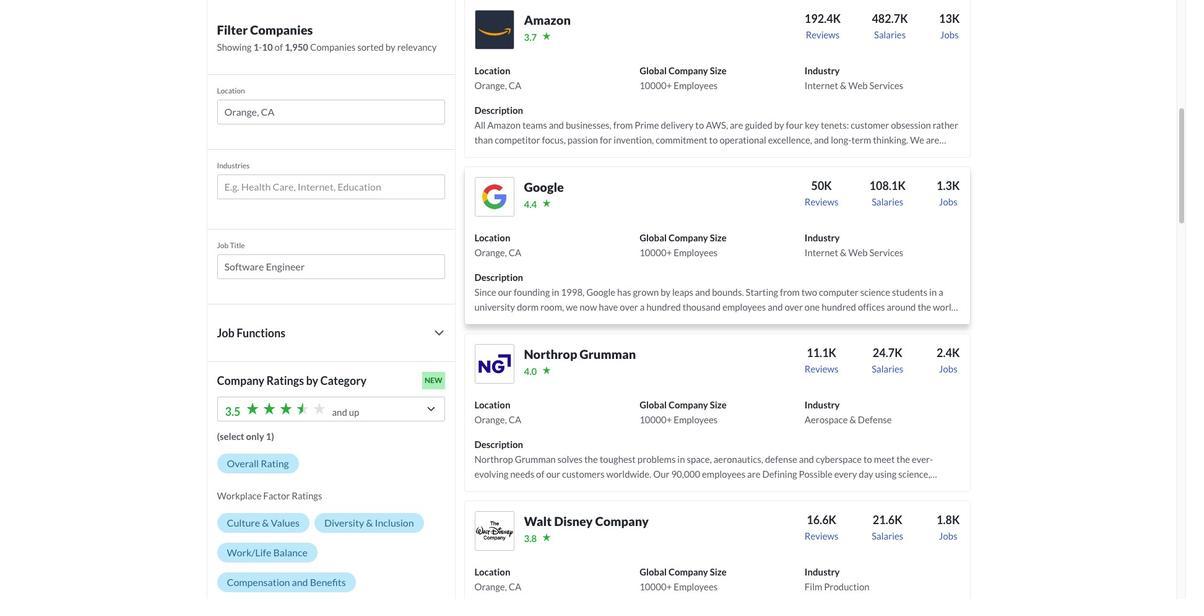 Task type: vqa. For each thing, say whether or not it's contained in the screenshot.
Northern California Retina-Vitreous Associates, Inc. Logo within the Jobs List ELEMENT associates,
no



Task type: locate. For each thing, give the bounding box(es) containing it.
2 job from the top
[[217, 326, 235, 340]]

web for google
[[849, 247, 868, 258]]

description inside the description all amazon teams and businesses, from prime delivery to aws, are guided by four key tenets: customer obsession rather than competitor focus, passion for invention, commitment to operational excellence, and long-term thinking.    we are driven by the excitement of building technologies, inventing products, and providing services that transform the way our customers live their lives and run their businesses.
[[475, 105, 523, 116]]

3 none field from the top
[[217, 254, 445, 284]]

3 employees from the top
[[674, 414, 718, 425]]

orange, for amazon
[[475, 80, 507, 91]]

employees for northrop grumman
[[674, 414, 718, 425]]

global company size 10000+ employees
[[640, 65, 727, 91], [640, 232, 727, 258], [640, 399, 727, 425], [640, 566, 727, 593]]

2 industry from the top
[[805, 232, 840, 243]]

0 vertical spatial job
[[217, 241, 229, 250]]

&
[[840, 80, 847, 91], [840, 247, 847, 258], [850, 414, 856, 425], [262, 517, 269, 529], [366, 517, 373, 529]]

reviews down 11.1k
[[805, 363, 839, 375]]

1 horizontal spatial amazon
[[524, 12, 571, 27]]

1 vertical spatial services
[[870, 247, 904, 258]]

location for walt disney company
[[475, 566, 510, 578]]

3 description from the top
[[475, 439, 523, 450]]

0 horizontal spatial are
[[730, 119, 743, 131]]

services for google
[[870, 247, 904, 258]]

location orange, ca down amazon image
[[475, 65, 522, 91]]

(select
[[217, 431, 244, 442]]

values
[[271, 517, 300, 529]]

2 vertical spatial description
[[475, 439, 523, 450]]

1 horizontal spatial the
[[909, 149, 922, 160]]

4 employees from the top
[[674, 581, 718, 593]]

jobs inside '2.4k jobs'
[[939, 363, 958, 375]]

1 orange, from the top
[[475, 80, 507, 91]]

internet down 50k reviews
[[805, 247, 838, 258]]

4 location orange, ca from the top
[[475, 566, 522, 593]]

4 global company size 10000+ employees from the top
[[640, 566, 727, 593]]

Industries field
[[224, 180, 437, 194]]

passion
[[568, 134, 598, 145]]

overall rating button
[[217, 454, 299, 474]]

4 10000+ from the top
[[640, 581, 672, 593]]

and left benefits
[[292, 576, 308, 588]]

0 vertical spatial web
[[849, 80, 868, 91]]

jobs inside 1.8k jobs
[[939, 531, 958, 542]]

and left up
[[332, 407, 347, 418]]

1 ca from the top
[[509, 80, 522, 91]]

1 industry from the top
[[805, 65, 840, 76]]

and
[[549, 119, 564, 131], [814, 134, 829, 145], [756, 149, 771, 160], [576, 164, 591, 175], [332, 407, 347, 418], [292, 576, 308, 588]]

prime
[[635, 119, 659, 131]]

title
[[230, 241, 245, 250]]

the down we
[[909, 149, 922, 160]]

culture
[[227, 517, 260, 529]]

16.6k reviews
[[805, 513, 839, 542]]

location orange, ca down 'northrop grumman' image
[[475, 399, 522, 425]]

0 horizontal spatial of
[[275, 41, 283, 53]]

ca for amazon
[[509, 80, 522, 91]]

industry internet & web services for amazon
[[805, 65, 904, 91]]

factor
[[263, 490, 290, 501]]

1 vertical spatial description
[[475, 272, 523, 283]]

0 vertical spatial internet
[[805, 80, 838, 91]]

Location field
[[224, 105, 437, 119]]

four
[[786, 119, 803, 131]]

1 vertical spatial of
[[576, 149, 585, 160]]

relevancy
[[397, 41, 437, 53]]

reviews
[[806, 29, 840, 40], [805, 196, 839, 207], [805, 363, 839, 375], [805, 531, 839, 542]]

job functions button
[[217, 324, 445, 342]]

ca for walt disney company
[[509, 581, 522, 593]]

are up the way
[[926, 134, 940, 145]]

2 services from the top
[[870, 247, 904, 258]]

orange, up the 'all'
[[475, 80, 507, 91]]

2 the from the left
[[909, 149, 922, 160]]

(select only 1)
[[217, 431, 274, 442]]

& inside industry aerospace & defense
[[850, 414, 856, 425]]

services down 108.1k salaries
[[870, 247, 904, 258]]

1 vertical spatial industry internet & web services
[[805, 232, 904, 258]]

jobs down '2.4k'
[[939, 363, 958, 375]]

global company size 10000+ employees for walt disney company
[[640, 566, 727, 593]]

1 none field from the top
[[217, 100, 445, 129]]

the
[[514, 149, 527, 160], [909, 149, 922, 160]]

location down 'walt disney company' image at the bottom left
[[475, 566, 510, 578]]

ratings right factor
[[292, 490, 322, 501]]

northrop grumman image
[[475, 344, 514, 384]]

workplace factor ratings
[[217, 490, 322, 501]]

1 global from the top
[[640, 65, 667, 76]]

1 services from the top
[[870, 80, 904, 91]]

salaries down the 108.1k
[[872, 196, 904, 207]]

their
[[535, 164, 554, 175], [609, 164, 629, 175]]

diversity & inclusion
[[324, 517, 414, 529]]

by right sorted
[[386, 41, 395, 53]]

3 10000+ from the top
[[640, 414, 672, 425]]

192.4k reviews
[[805, 12, 841, 40]]

term
[[852, 134, 871, 145]]

0 horizontal spatial their
[[535, 164, 554, 175]]

2 vertical spatial none field
[[217, 254, 445, 284]]

their right run
[[609, 164, 629, 175]]

2 ca from the top
[[509, 247, 522, 258]]

industries
[[217, 161, 250, 170]]

2 industry internet & web services from the top
[[805, 232, 904, 258]]

1 the from the left
[[514, 149, 527, 160]]

and up focus,
[[549, 119, 564, 131]]

providing
[[773, 149, 811, 160]]

0 horizontal spatial amazon
[[487, 119, 521, 131]]

description for google
[[475, 272, 523, 283]]

global for northrop grumman
[[640, 399, 667, 410]]

reviews for northrop grumman
[[805, 363, 839, 375]]

2 orange, from the top
[[475, 247, 507, 258]]

2 description from the top
[[475, 272, 523, 283]]

0 vertical spatial of
[[275, 41, 283, 53]]

orange,
[[475, 80, 507, 91], [475, 247, 507, 258], [475, 414, 507, 425], [475, 581, 507, 593]]

job left title
[[217, 241, 229, 250]]

inventing
[[676, 149, 714, 160]]

reviews down 50k
[[805, 196, 839, 207]]

are
[[730, 119, 743, 131], [926, 134, 940, 145]]

we
[[910, 134, 924, 145]]

2 employees from the top
[[674, 247, 718, 258]]

ca up competitor
[[509, 80, 522, 91]]

3 industry from the top
[[805, 399, 840, 410]]

1
[[253, 41, 259, 53]]

of right 10
[[275, 41, 283, 53]]

& for northrop grumman
[[850, 414, 856, 425]]

salaries down 24.7k
[[872, 363, 904, 375]]

disney
[[554, 514, 593, 529]]

ca for northrop grumman
[[509, 414, 522, 425]]

long-
[[831, 134, 852, 145]]

key
[[805, 119, 819, 131]]

location orange, ca
[[475, 65, 522, 91], [475, 232, 522, 258], [475, 399, 522, 425], [475, 566, 522, 593]]

0 vertical spatial ratings
[[267, 374, 304, 388]]

1,950
[[285, 41, 308, 53]]

none field for location
[[217, 100, 445, 129]]

orange, down google image at the left top
[[475, 247, 507, 258]]

2 size from the top
[[710, 232, 727, 243]]

industry inside industry aerospace & defense
[[805, 399, 840, 410]]

1 industry internet & web services from the top
[[805, 65, 904, 91]]

amazon up '3.7'
[[524, 12, 571, 27]]

global for google
[[640, 232, 667, 243]]

1 web from the top
[[849, 80, 868, 91]]

1 internet from the top
[[805, 80, 838, 91]]

businesses.
[[630, 164, 676, 175]]

reviews inside 192.4k reviews
[[806, 29, 840, 40]]

industry
[[805, 65, 840, 76], [805, 232, 840, 243], [805, 399, 840, 410], [805, 566, 840, 578]]

2 location orange, ca from the top
[[475, 232, 522, 258]]

that
[[848, 149, 865, 160]]

1 size from the top
[[710, 65, 727, 76]]

industry up film
[[805, 566, 840, 578]]

3 global company size 10000+ employees from the top
[[640, 399, 727, 425]]

21.6k salaries
[[872, 513, 904, 542]]

ratings
[[267, 374, 304, 388], [292, 490, 322, 501]]

industry inside industry film production
[[805, 566, 840, 578]]

1 vertical spatial amazon
[[487, 119, 521, 131]]

10000+
[[640, 80, 672, 91], [640, 247, 672, 258], [640, 414, 672, 425], [640, 581, 672, 593]]

than
[[475, 134, 493, 145]]

web for amazon
[[849, 80, 868, 91]]

0 vertical spatial description
[[475, 105, 523, 116]]

overall
[[227, 458, 259, 469]]

internet up key
[[805, 80, 838, 91]]

our
[[942, 149, 956, 160]]

0 horizontal spatial to
[[696, 119, 704, 131]]

salaries down '21.6k' at the bottom right of the page
[[872, 531, 904, 542]]

companies up 10
[[250, 22, 313, 37]]

2 global from the top
[[640, 232, 667, 243]]

the down competitor
[[514, 149, 527, 160]]

competitor
[[495, 134, 540, 145]]

ca down google image at the left top
[[509, 247, 522, 258]]

salaries
[[874, 29, 906, 40], [872, 196, 904, 207], [872, 363, 904, 375], [872, 531, 904, 542]]

their down the excitement at the top
[[535, 164, 554, 175]]

filter companies showing 1 - 10 of 1,950 companies sorted by relevancy
[[217, 22, 437, 53]]

2 10000+ from the top
[[640, 247, 672, 258]]

lives
[[556, 164, 575, 175]]

location down showing
[[217, 86, 245, 95]]

1 global company size 10000+ employees from the top
[[640, 65, 727, 91]]

industry film production
[[805, 566, 870, 593]]

showing
[[217, 41, 252, 53]]

salaries inside 108.1k salaries
[[872, 196, 904, 207]]

ca down 'northrop grumman' image
[[509, 414, 522, 425]]

job for job title
[[217, 241, 229, 250]]

internet
[[805, 80, 838, 91], [805, 247, 838, 258]]

1 job from the top
[[217, 241, 229, 250]]

salaries inside 482.7k salaries
[[874, 29, 906, 40]]

0 vertical spatial industry internet & web services
[[805, 65, 904, 91]]

jobs inside 13k jobs
[[940, 29, 959, 40]]

0 vertical spatial none field
[[217, 100, 445, 129]]

4 industry from the top
[[805, 566, 840, 578]]

jobs
[[940, 29, 959, 40], [939, 196, 958, 207], [939, 363, 958, 375], [939, 531, 958, 542]]

2 internet from the top
[[805, 247, 838, 258]]

2.4k jobs
[[937, 346, 960, 375]]

1 vertical spatial internet
[[805, 247, 838, 258]]

4 orange, from the top
[[475, 581, 507, 593]]

industry aerospace & defense
[[805, 399, 892, 425]]

companies right '1,950' at the top of page
[[310, 41, 356, 53]]

4 size from the top
[[710, 566, 727, 578]]

compensation
[[227, 576, 290, 588]]

walt
[[524, 514, 552, 529]]

salaries for amazon
[[874, 29, 906, 40]]

None field
[[217, 100, 445, 129], [217, 175, 445, 204], [217, 254, 445, 284]]

reviews for google
[[805, 196, 839, 207]]

reviews down 192.4k
[[806, 29, 840, 40]]

ca for google
[[509, 247, 522, 258]]

location orange, ca down 'walt disney company' image at the bottom left
[[475, 566, 522, 593]]

ca
[[509, 80, 522, 91], [509, 247, 522, 258], [509, 414, 522, 425], [509, 581, 522, 593]]

industry down 192.4k reviews
[[805, 65, 840, 76]]

of
[[275, 41, 283, 53], [576, 149, 585, 160]]

location down amazon image
[[475, 65, 510, 76]]

job left functions in the left of the page
[[217, 326, 235, 340]]

location orange, ca for amazon
[[475, 65, 522, 91]]

ca down 'walt disney company' image at the bottom left
[[509, 581, 522, 593]]

salaries down 482.7k
[[874, 29, 906, 40]]

orange, down 'walt disney company' image at the bottom left
[[475, 581, 507, 593]]

industry internet & web services down 50k reviews
[[805, 232, 904, 258]]

1 description from the top
[[475, 105, 523, 116]]

northrop
[[524, 347, 577, 362]]

jobs down 1.8k
[[939, 531, 958, 542]]

work/life balance button
[[217, 543, 318, 563]]

0 vertical spatial services
[[870, 80, 904, 91]]

3 global from the top
[[640, 399, 667, 410]]

reviews down 16.6k
[[805, 531, 839, 542]]

1 horizontal spatial their
[[609, 164, 629, 175]]

by
[[386, 41, 395, 53], [774, 119, 784, 131], [502, 149, 512, 160], [306, 374, 318, 388]]

jobs inside 1.3k jobs
[[939, 196, 958, 207]]

4.4
[[524, 199, 537, 210]]

1 vertical spatial none field
[[217, 175, 445, 204]]

none field for industries
[[217, 175, 445, 204]]

0 horizontal spatial the
[[514, 149, 527, 160]]

industry internet & web services up customer
[[805, 65, 904, 91]]

1 employees from the top
[[674, 80, 718, 91]]

ratings down functions in the left of the page
[[267, 374, 304, 388]]

global for amazon
[[640, 65, 667, 76]]

are up operational at the right top of the page
[[730, 119, 743, 131]]

internet for amazon
[[805, 80, 838, 91]]

of down passion
[[576, 149, 585, 160]]

industry for northrop grumman
[[805, 399, 840, 410]]

customer
[[851, 119, 889, 131]]

1 vertical spatial are
[[926, 134, 940, 145]]

jobs down 13k
[[940, 29, 959, 40]]

amazon up competitor
[[487, 119, 521, 131]]

3 location orange, ca from the top
[[475, 399, 522, 425]]

industry down 50k reviews
[[805, 232, 840, 243]]

1.8k
[[937, 513, 960, 527]]

3 orange, from the top
[[475, 414, 507, 425]]

rather
[[933, 119, 958, 131]]

none field for job title
[[217, 254, 445, 284]]

size for walt disney company
[[710, 566, 727, 578]]

orange, down 'northrop grumman' image
[[475, 414, 507, 425]]

location for northrop grumman
[[475, 399, 510, 410]]

jobs down 1.3k
[[939, 196, 958, 207]]

0 vertical spatial amazon
[[524, 12, 571, 27]]

1 vertical spatial job
[[217, 326, 235, 340]]

job inside button
[[217, 326, 235, 340]]

functions
[[237, 326, 286, 340]]

company for google
[[669, 232, 708, 243]]

11.1k
[[807, 346, 837, 360]]

location down google image at the left top
[[475, 232, 510, 243]]

global
[[640, 65, 667, 76], [640, 232, 667, 243], [640, 399, 667, 410], [640, 566, 667, 578]]

4 ca from the top
[[509, 581, 522, 593]]

employees for amazon
[[674, 80, 718, 91]]

internet for google
[[805, 247, 838, 258]]

orange, for northrop grumman
[[475, 414, 507, 425]]

2 web from the top
[[849, 247, 868, 258]]

1 horizontal spatial to
[[709, 134, 718, 145]]

northrop grumman
[[524, 347, 636, 362]]

1 horizontal spatial are
[[926, 134, 940, 145]]

to down 'aws,'
[[709, 134, 718, 145]]

global company size 10000+ employees for google
[[640, 232, 727, 258]]

location down 'northrop grumman' image
[[475, 399, 510, 410]]

2 global company size 10000+ employees from the top
[[640, 232, 727, 258]]

3 size from the top
[[710, 399, 727, 410]]

1 vertical spatial to
[[709, 134, 718, 145]]

compensation and benefits button
[[217, 573, 356, 593]]

1 vertical spatial web
[[849, 247, 868, 258]]

1 location orange, ca from the top
[[475, 65, 522, 91]]

4 global from the top
[[640, 566, 667, 578]]

industry up aerospace
[[805, 399, 840, 410]]

location
[[475, 65, 510, 76], [217, 86, 245, 95], [475, 232, 510, 243], [475, 399, 510, 410], [475, 566, 510, 578]]

location orange, ca down google image at the left top
[[475, 232, 522, 258]]

amazon inside the description all amazon teams and businesses, from prime delivery to aws, are guided by four key tenets: customer obsession rather than competitor focus, passion for invention, commitment to operational excellence, and long-term thinking.    we are driven by the excitement of building technologies, inventing products, and providing services that transform the way our customers live their lives and run their businesses.
[[487, 119, 521, 131]]

services up customer
[[870, 80, 904, 91]]

3 ca from the top
[[509, 414, 522, 425]]

1 10000+ from the top
[[640, 80, 672, 91]]

1 horizontal spatial of
[[576, 149, 585, 160]]

to left 'aws,'
[[696, 119, 704, 131]]

10000+ for walt disney company
[[640, 581, 672, 593]]

2 none field from the top
[[217, 175, 445, 204]]



Task type: describe. For each thing, give the bounding box(es) containing it.
job title
[[217, 241, 245, 250]]

employees for walt disney company
[[674, 581, 718, 593]]

none field industries
[[217, 175, 445, 204]]

salaries for northrop grumman
[[872, 363, 904, 375]]

aws,
[[706, 119, 728, 131]]

guided
[[745, 119, 773, 131]]

way
[[924, 149, 940, 160]]

invention,
[[614, 134, 654, 145]]

industry internet & web services for google
[[805, 232, 904, 258]]

company for walt disney company
[[669, 566, 708, 578]]

up
[[349, 407, 359, 418]]

1 their from the left
[[535, 164, 554, 175]]

& inside button
[[366, 517, 373, 529]]

compensation and benefits
[[227, 576, 346, 588]]

& for google
[[840, 247, 847, 258]]

by inside filter companies showing 1 - 10 of 1,950 companies sorted by relevancy
[[386, 41, 395, 53]]

location orange, ca for walt disney company
[[475, 566, 522, 593]]

company for northrop grumman
[[669, 399, 708, 410]]

google image
[[475, 177, 514, 217]]

location for amazon
[[475, 65, 510, 76]]

24.7k
[[873, 346, 903, 360]]

0 vertical spatial are
[[730, 119, 743, 131]]

0 vertical spatial companies
[[250, 22, 313, 37]]

and inside button
[[292, 576, 308, 588]]

grumman
[[580, 347, 636, 362]]

customers
[[475, 164, 517, 175]]

defense
[[858, 414, 892, 425]]

operational
[[720, 134, 766, 145]]

-
[[259, 41, 262, 53]]

none field job title
[[217, 254, 445, 284]]

jobs for walt disney company
[[939, 531, 958, 542]]

only
[[246, 431, 264, 442]]

production
[[824, 581, 870, 593]]

driven
[[475, 149, 501, 160]]

aerospace
[[805, 414, 848, 425]]

employees for google
[[674, 247, 718, 258]]

walt disney company
[[524, 514, 649, 529]]

11.1k reviews
[[805, 346, 839, 375]]

filter
[[217, 22, 248, 37]]

thinking.
[[873, 134, 909, 145]]

by left category
[[306, 374, 318, 388]]

108.1k salaries
[[870, 179, 906, 207]]

excellence,
[[768, 134, 812, 145]]

and left run
[[576, 164, 591, 175]]

global for walt disney company
[[640, 566, 667, 578]]

description all amazon teams and businesses, from prime delivery to aws, are guided by four key tenets: customer obsession rather than competitor focus, passion for invention, commitment to operational excellence, and long-term thinking.    we are driven by the excitement of building technologies, inventing products, and providing services that transform the way our customers live their lives and run their businesses.
[[475, 105, 958, 175]]

13k jobs
[[939, 12, 960, 40]]

location orange, ca for google
[[475, 232, 522, 258]]

orange, for walt disney company
[[475, 581, 507, 593]]

10000+ for amazon
[[640, 80, 672, 91]]

industry for walt disney company
[[805, 566, 840, 578]]

walt disney company image
[[475, 511, 514, 551]]

3.7
[[524, 32, 537, 43]]

size for google
[[710, 232, 727, 243]]

orange, for google
[[475, 247, 507, 258]]

3.5
[[225, 405, 241, 419]]

from
[[613, 119, 633, 131]]

excitement
[[529, 149, 574, 160]]

building
[[586, 149, 619, 160]]

transform
[[866, 149, 907, 160]]

by down competitor
[[502, 149, 512, 160]]

run
[[593, 164, 607, 175]]

products,
[[716, 149, 754, 160]]

obsession
[[891, 119, 931, 131]]

industry for google
[[805, 232, 840, 243]]

none field location
[[217, 100, 445, 129]]

2 their from the left
[[609, 164, 629, 175]]

balance
[[273, 547, 308, 558]]

focus,
[[542, 134, 566, 145]]

and up services
[[814, 134, 829, 145]]

technologies,
[[621, 149, 674, 160]]

company for amazon
[[669, 65, 708, 76]]

1.8k jobs
[[937, 513, 960, 542]]

overall rating
[[227, 458, 289, 469]]

global company size 10000+ employees for amazon
[[640, 65, 727, 91]]

location orange, ca for northrop grumman
[[475, 399, 522, 425]]

description for northrop grumman
[[475, 439, 523, 450]]

rating
[[261, 458, 289, 469]]

1.3k
[[937, 179, 960, 193]]

jobs for google
[[939, 196, 958, 207]]

of inside the description all amazon teams and businesses, from prime delivery to aws, are guided by four key tenets: customer obsession rather than competitor focus, passion for invention, commitment to operational excellence, and long-term thinking.    we are driven by the excitement of building technologies, inventing products, and providing services that transform the way our customers live their lives and run their businesses.
[[576, 149, 585, 160]]

film
[[805, 581, 822, 593]]

company ratings by category
[[217, 374, 367, 388]]

jobs for amazon
[[940, 29, 959, 40]]

size for northrop grumman
[[710, 399, 727, 410]]

services for amazon
[[870, 80, 904, 91]]

192.4k
[[805, 12, 841, 25]]

2.4k
[[937, 346, 960, 360]]

1 vertical spatial companies
[[310, 41, 356, 53]]

of inside filter companies showing 1 - 10 of 1,950 companies sorted by relevancy
[[275, 41, 283, 53]]

salaries for google
[[872, 196, 904, 207]]

482.7k
[[872, 12, 908, 25]]

0 vertical spatial to
[[696, 119, 704, 131]]

reviews for amazon
[[806, 29, 840, 40]]

workplace
[[217, 490, 262, 501]]

reviews for walt disney company
[[805, 531, 839, 542]]

amazon image
[[475, 10, 514, 49]]

culture & values
[[227, 517, 300, 529]]

10000+ for northrop grumman
[[640, 414, 672, 425]]

10
[[262, 41, 273, 53]]

& inside button
[[262, 517, 269, 529]]

1 vertical spatial ratings
[[292, 490, 322, 501]]

jobs for northrop grumman
[[939, 363, 958, 375]]

24.7k salaries
[[872, 346, 904, 375]]

salaries for walt disney company
[[872, 531, 904, 542]]

21.6k
[[873, 513, 903, 527]]

tenets:
[[821, 119, 849, 131]]

job functions
[[217, 326, 286, 340]]

4.0
[[524, 366, 537, 377]]

sorted
[[357, 41, 384, 53]]

work/life balance
[[227, 547, 308, 558]]

50k
[[811, 179, 832, 193]]

Job Title field
[[224, 259, 437, 274]]

live
[[519, 164, 533, 175]]

industry for amazon
[[805, 65, 840, 76]]

location for google
[[475, 232, 510, 243]]

& for amazon
[[840, 80, 847, 91]]

482.7k salaries
[[872, 12, 908, 40]]

all
[[475, 119, 486, 131]]

job for job functions
[[217, 326, 235, 340]]

services
[[813, 149, 846, 160]]

for
[[600, 134, 612, 145]]

by left four
[[774, 119, 784, 131]]

1.3k jobs
[[937, 179, 960, 207]]

businesses,
[[566, 119, 612, 131]]

inclusion
[[375, 517, 414, 529]]

benefits
[[310, 576, 346, 588]]

and down operational at the right top of the page
[[756, 149, 771, 160]]

size for amazon
[[710, 65, 727, 76]]

category
[[320, 374, 367, 388]]

10000+ for google
[[640, 247, 672, 258]]

culture & values button
[[217, 513, 310, 533]]

global company size 10000+ employees for northrop grumman
[[640, 399, 727, 425]]



